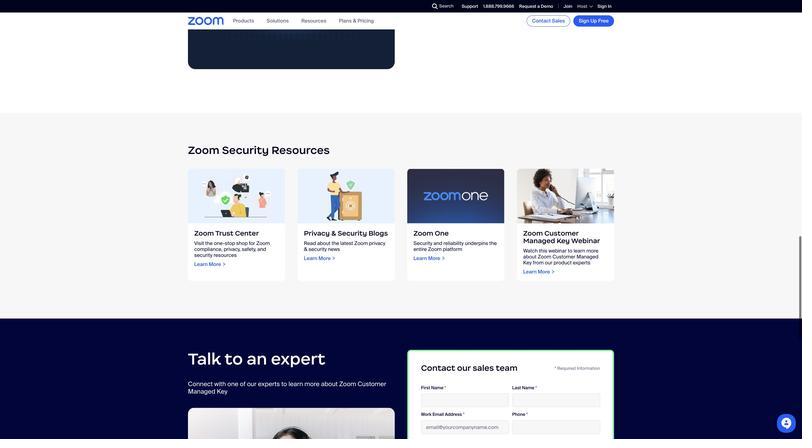 Task type: describe. For each thing, give the bounding box(es) containing it.
sales
[[552, 18, 565, 24]]

connect
[[188, 381, 213, 389]]

name for first
[[431, 385, 444, 391]]

more inside 'zoom trust center visit the one-stop shop for zoom compliance, privacy, safety, and security resources learn more'
[[209, 261, 221, 268]]

* right phone
[[526, 412, 528, 418]]

learn inside zoom customer managed key webinar watch this webinar to learn more about zoom customer managed key from our product experts learn more
[[523, 269, 537, 275]]

learn inside "connect with one of our experts to learn more about zoom customer managed key"
[[289, 381, 303, 389]]

required
[[557, 366, 576, 372]]

request a demo link
[[519, 3, 553, 9]]

sign for sign up free
[[579, 18, 589, 24]]

about inside zoom customer managed key webinar watch this webinar to learn more about zoom customer managed key from our product experts learn more
[[523, 254, 537, 260]]

the for zoom one
[[489, 240, 497, 247]]

blogs
[[369, 229, 388, 238]]

our inside "connect with one of our experts to learn more about zoom customer managed key"
[[247, 381, 257, 389]]

last
[[512, 385, 521, 391]]

& for pricing
[[353, 18, 356, 24]]

0 vertical spatial customer
[[545, 229, 579, 238]]

about inside privacy & security blogs read about the latest zoom privacy & security news learn more
[[317, 240, 331, 247]]

the for privacy & security blogs
[[332, 240, 339, 247]]

zoom trust center visit the one-stop shop for zoom compliance, privacy, safety, and security resources learn more
[[194, 229, 270, 268]]

privacy & security blogs image
[[298, 169, 395, 224]]

connect with one of our experts to learn more about zoom customer managed key
[[188, 381, 386, 396]]

* right first
[[445, 385, 446, 391]]

expert
[[271, 349, 325, 369]]

zoom logo image
[[188, 17, 224, 25]]

learn inside zoom customer managed key webinar watch this webinar to learn more about zoom customer managed key from our product experts learn more
[[574, 248, 585, 254]]

more inside "connect with one of our experts to learn more about zoom customer managed key"
[[304, 381, 320, 389]]

search
[[439, 3, 454, 9]]

a
[[537, 3, 540, 9]]

contact our sales team
[[421, 363, 518, 373]]

host
[[577, 3, 588, 9]]

shop
[[236, 240, 248, 247]]

plans & pricing link
[[339, 18, 374, 24]]

latest
[[340, 240, 353, 247]]

name for last
[[522, 385, 534, 391]]

host button
[[577, 3, 593, 9]]

last name *
[[512, 385, 537, 391]]

security for zoom
[[414, 240, 432, 247]]

zoom inside privacy & security blogs read about the latest zoom privacy & security news learn more
[[354, 240, 368, 247]]

demo
[[541, 3, 553, 9]]

products
[[233, 18, 254, 24]]

watch
[[523, 248, 538, 254]]

safety,
[[242, 246, 256, 253]]

one-
[[214, 240, 225, 247]]

news
[[328, 246, 340, 253]]

webinar
[[571, 237, 600, 245]]

0 vertical spatial resources
[[301, 18, 326, 24]]

* required information
[[555, 366, 600, 372]]

trust
[[215, 229, 234, 238]]

resources
[[214, 252, 237, 259]]

privacy
[[304, 229, 330, 238]]

security inside privacy & security blogs read about the latest zoom privacy & security news learn more
[[309, 246, 327, 253]]

of
[[240, 381, 246, 389]]

first
[[421, 385, 430, 391]]

platform
[[443, 246, 462, 253]]

support
[[462, 3, 478, 9]]

managed inside "connect with one of our experts to learn more about zoom customer managed key"
[[188, 388, 215, 396]]

zoom trust center image
[[188, 169, 285, 224]]

1.888.799.9666
[[483, 3, 514, 9]]

search image
[[432, 3, 438, 9]]

contact our sales team element
[[407, 350, 614, 440]]

zoom inside "connect with one of our experts to learn more about zoom customer managed key"
[[339, 381, 356, 389]]

zoom customer managed key webinar watch this webinar to learn more about zoom customer managed key from our product experts learn more
[[523, 229, 600, 275]]

0 horizontal spatial security
[[222, 143, 269, 157]]

search image
[[432, 3, 438, 9]]

talk
[[188, 349, 221, 369]]

experts inside "connect with one of our experts to learn more about zoom customer managed key"
[[258, 381, 280, 389]]

join link
[[564, 3, 572, 9]]

about inside "connect with one of our experts to learn more about zoom customer managed key"
[[321, 381, 338, 389]]

product
[[554, 260, 572, 266]]

talk to an expert
[[188, 349, 325, 369]]

stop
[[225, 240, 235, 247]]

2 horizontal spatial managed
[[577, 254, 599, 260]]

0 horizontal spatial to
[[225, 349, 243, 369]]

contact for contact our sales team
[[421, 363, 455, 373]]

to inside "connect with one of our experts to learn more about zoom customer managed key"
[[281, 381, 287, 389]]

information
[[577, 366, 600, 372]]

0 vertical spatial key
[[557, 237, 570, 245]]

sales
[[473, 363, 494, 373]]

this
[[539, 248, 547, 254]]

solutions
[[267, 18, 289, 24]]

zoom security resources
[[188, 143, 330, 157]]

team
[[496, 363, 518, 373]]

resources button
[[301, 18, 326, 24]]

to inside zoom customer managed key webinar watch this webinar to learn more about zoom customer managed key from our product experts learn more
[[568, 248, 573, 254]]

request
[[519, 3, 536, 9]]

contact sales link
[[527, 15, 570, 27]]

in
[[608, 3, 612, 9]]

solutions button
[[267, 18, 289, 24]]



Task type: locate. For each thing, give the bounding box(es) containing it.
managed
[[523, 237, 555, 245], [577, 254, 599, 260], [188, 388, 215, 396]]

1 horizontal spatial managed
[[523, 237, 555, 245]]

more down the from
[[538, 269, 550, 275]]

webinar
[[549, 248, 567, 254]]

learn inside privacy & security blogs read about the latest zoom privacy & security news learn more
[[304, 255, 317, 262]]

more down the one
[[428, 255, 440, 262]]

security
[[309, 246, 327, 253], [194, 252, 212, 259]]

3 the from the left
[[489, 240, 497, 247]]

reliability
[[444, 240, 464, 247]]

0 vertical spatial learn
[[574, 248, 585, 254]]

contact down a
[[532, 18, 551, 24]]

key inside "connect with one of our experts to learn more about zoom customer managed key"
[[217, 388, 228, 396]]

name
[[431, 385, 444, 391], [522, 385, 534, 391]]

2 vertical spatial to
[[281, 381, 287, 389]]

1 vertical spatial sign
[[579, 18, 589, 24]]

& down privacy
[[304, 246, 307, 253]]

experts right product
[[573, 260, 590, 266]]

plans
[[339, 18, 352, 24]]

and right for
[[257, 246, 266, 253]]

*
[[555, 366, 556, 372], [445, 385, 446, 391], [535, 385, 537, 391], [463, 412, 465, 418], [526, 412, 528, 418]]

key up webinar
[[557, 237, 570, 245]]

& for security
[[331, 229, 336, 238]]

and
[[434, 240, 442, 247], [257, 246, 266, 253]]

2 vertical spatial managed
[[188, 388, 215, 396]]

1 horizontal spatial experts
[[573, 260, 590, 266]]

key left of
[[217, 388, 228, 396]]

& up news
[[331, 229, 336, 238]]

center
[[235, 229, 259, 238]]

2 name from the left
[[522, 385, 534, 391]]

learn down compliance, at the left bottom
[[194, 261, 208, 268]]

key
[[557, 237, 570, 245], [523, 260, 532, 266], [217, 388, 228, 396]]

customer inside "connect with one of our experts to learn more about zoom customer managed key"
[[358, 381, 386, 389]]

2 horizontal spatial &
[[353, 18, 356, 24]]

more down resources in the left bottom of the page
[[209, 261, 221, 268]]

name right last
[[522, 385, 534, 391]]

security inside privacy & security blogs read about the latest zoom privacy & security news learn more
[[338, 229, 367, 238]]

security
[[222, 143, 269, 157], [338, 229, 367, 238], [414, 240, 432, 247]]

None text field
[[512, 421, 600, 435]]

learn
[[574, 248, 585, 254], [289, 381, 303, 389]]

learn down entire
[[414, 255, 427, 262]]

the inside privacy & security blogs read about the latest zoom privacy & security news learn more
[[332, 240, 339, 247]]

1 vertical spatial about
[[523, 254, 537, 260]]

1 horizontal spatial our
[[457, 363, 471, 373]]

1.888.799.9666 link
[[483, 3, 514, 9]]

1 name from the left
[[431, 385, 444, 391]]

more down 'expert'
[[304, 381, 320, 389]]

1 the from the left
[[205, 240, 213, 247]]

2 the from the left
[[332, 240, 339, 247]]

phone *
[[512, 412, 528, 418]]

our right of
[[247, 381, 257, 389]]

1 horizontal spatial and
[[434, 240, 442, 247]]

1 vertical spatial key
[[523, 260, 532, 266]]

work email address *
[[421, 412, 465, 418]]

1 vertical spatial &
[[331, 229, 336, 238]]

privacy
[[369, 240, 385, 247]]

pricing
[[358, 18, 374, 24]]

free
[[598, 18, 609, 24]]

the
[[205, 240, 213, 247], [332, 240, 339, 247], [489, 240, 497, 247]]

zoom one security and reliability underpins the entire zoom platform learn more
[[414, 229, 497, 262]]

1 horizontal spatial name
[[522, 385, 534, 391]]

0 horizontal spatial and
[[257, 246, 266, 253]]

entire
[[414, 246, 427, 253]]

1 vertical spatial our
[[457, 363, 471, 373]]

an
[[247, 349, 267, 369]]

the inside zoom one security and reliability underpins the entire zoom platform learn more
[[489, 240, 497, 247]]

0 vertical spatial about
[[317, 240, 331, 247]]

read
[[304, 240, 316, 247]]

security inside zoom one security and reliability underpins the entire zoom platform learn more
[[414, 240, 432, 247]]

learn down the from
[[523, 269, 537, 275]]

2 horizontal spatial our
[[545, 260, 553, 266]]

contact up first name *
[[421, 363, 455, 373]]

0 horizontal spatial &
[[304, 246, 307, 253]]

2 vertical spatial about
[[321, 381, 338, 389]]

0 vertical spatial managed
[[523, 237, 555, 245]]

and inside zoom one security and reliability underpins the entire zoom platform learn more
[[434, 240, 442, 247]]

security for privacy
[[338, 229, 367, 238]]

2 horizontal spatial the
[[489, 240, 497, 247]]

1 vertical spatial resources
[[272, 143, 330, 157]]

resources
[[301, 18, 326, 24], [272, 143, 330, 157]]

the left latest
[[332, 240, 339, 247]]

to left an
[[225, 349, 243, 369]]

with
[[214, 381, 226, 389]]

0 horizontal spatial our
[[247, 381, 257, 389]]

0 vertical spatial contact
[[532, 18, 551, 24]]

the inside 'zoom trust center visit the one-stop shop for zoom compliance, privacy, safety, and security resources learn more'
[[205, 240, 213, 247]]

and inside 'zoom trust center visit the one-stop shop for zoom compliance, privacy, safety, and security resources learn more'
[[257, 246, 266, 253]]

0 vertical spatial our
[[545, 260, 553, 266]]

2 horizontal spatial to
[[568, 248, 573, 254]]

and down the one
[[434, 240, 442, 247]]

to down 'expert'
[[281, 381, 287, 389]]

2 horizontal spatial security
[[414, 240, 432, 247]]

our
[[545, 260, 553, 266], [457, 363, 471, 373], [247, 381, 257, 389]]

more inside zoom customer managed key webinar watch this webinar to learn more about zoom customer managed key from our product experts learn more
[[538, 269, 550, 275]]

security inside 'zoom trust center visit the one-stop shop for zoom compliance, privacy, safety, and security resources learn more'
[[194, 252, 212, 259]]

one
[[435, 229, 449, 238]]

address
[[445, 412, 462, 418]]

2 horizontal spatial key
[[557, 237, 570, 245]]

about
[[317, 240, 331, 247], [523, 254, 537, 260], [321, 381, 338, 389]]

0 vertical spatial sign
[[598, 3, 607, 9]]

& right the plans at the left of page
[[353, 18, 356, 24]]

from
[[533, 260, 544, 266]]

for
[[249, 240, 255, 247]]

experts right of
[[258, 381, 280, 389]]

0 vertical spatial &
[[353, 18, 356, 24]]

security down visit
[[194, 252, 212, 259]]

to
[[568, 248, 573, 254], [225, 349, 243, 369], [281, 381, 287, 389]]

1 vertical spatial learn
[[289, 381, 303, 389]]

more inside privacy & security blogs read about the latest zoom privacy & security news learn more
[[319, 255, 331, 262]]

* right address
[[463, 412, 465, 418]]

learn inside 'zoom trust center visit the one-stop shop for zoom compliance, privacy, safety, and security resources learn more'
[[194, 261, 208, 268]]

zoom
[[188, 143, 219, 157], [194, 229, 214, 238], [414, 229, 433, 238], [523, 229, 543, 238], [256, 240, 270, 247], [354, 240, 368, 247], [428, 246, 442, 253], [538, 254, 551, 260], [339, 381, 356, 389]]

work
[[421, 412, 432, 418]]

&
[[353, 18, 356, 24], [331, 229, 336, 238], [304, 246, 307, 253]]

plans & pricing
[[339, 18, 374, 24]]

0 vertical spatial security
[[222, 143, 269, 157]]

privacy,
[[224, 246, 241, 253]]

contact for contact sales
[[532, 18, 551, 24]]

one
[[227, 381, 238, 389]]

our right the from
[[545, 260, 553, 266]]

sign in
[[598, 3, 612, 9]]

learn down 'expert'
[[289, 381, 303, 389]]

1 horizontal spatial the
[[332, 240, 339, 247]]

experts inside zoom customer managed key webinar watch this webinar to learn more about zoom customer managed key from our product experts learn more
[[573, 260, 590, 266]]

1 horizontal spatial security
[[309, 246, 327, 253]]

1 vertical spatial experts
[[258, 381, 280, 389]]

1 horizontal spatial sign
[[598, 3, 607, 9]]

our left sales on the bottom of page
[[457, 363, 471, 373]]

learn down 'read'
[[304, 255, 317, 262]]

the right underpins
[[489, 240, 497, 247]]

compliance,
[[194, 246, 223, 253]]

2 vertical spatial customer
[[358, 381, 386, 389]]

to right webinar
[[568, 248, 573, 254]]

2 vertical spatial key
[[217, 388, 228, 396]]

None search field
[[409, 1, 434, 11]]

more down 'webinar'
[[586, 248, 599, 254]]

zoom customer managed key webinar image
[[517, 169, 614, 224]]

0 horizontal spatial key
[[217, 388, 228, 396]]

our inside zoom customer managed key webinar watch this webinar to learn more about zoom customer managed key from our product experts learn more
[[545, 260, 553, 266]]

phone
[[512, 412, 525, 418]]

sign up free
[[579, 18, 609, 24]]

key left the from
[[523, 260, 532, 266]]

email@yourcompanyname.com text field
[[421, 421, 509, 435]]

sign up free link
[[573, 15, 614, 27]]

privacy & security blogs read about the latest zoom privacy & security news learn more
[[304, 229, 388, 262]]

sign left 'up'
[[579, 18, 589, 24]]

sign left in
[[598, 3, 607, 9]]

1 horizontal spatial more
[[586, 248, 599, 254]]

1 vertical spatial contact
[[421, 363, 455, 373]]

learn
[[304, 255, 317, 262], [414, 255, 427, 262], [194, 261, 208, 268], [523, 269, 537, 275]]

0 horizontal spatial managed
[[188, 388, 215, 396]]

request a demo
[[519, 3, 553, 9]]

0 horizontal spatial contact
[[421, 363, 455, 373]]

customer
[[545, 229, 579, 238], [553, 254, 575, 260], [358, 381, 386, 389]]

more inside zoom one security and reliability underpins the entire zoom platform learn more
[[428, 255, 440, 262]]

learn inside zoom one security and reliability underpins the entire zoom platform learn more
[[414, 255, 427, 262]]

1 vertical spatial to
[[225, 349, 243, 369]]

0 vertical spatial experts
[[573, 260, 590, 266]]

* right last
[[535, 385, 537, 391]]

more inside zoom customer managed key webinar watch this webinar to learn more about zoom customer managed key from our product experts learn more
[[586, 248, 599, 254]]

1 horizontal spatial to
[[281, 381, 287, 389]]

1 horizontal spatial contact
[[532, 18, 551, 24]]

learn down 'webinar'
[[574, 248, 585, 254]]

0 horizontal spatial security
[[194, 252, 212, 259]]

1 horizontal spatial learn
[[574, 248, 585, 254]]

None text field
[[421, 394, 509, 408], [512, 394, 600, 408], [421, 394, 509, 408], [512, 394, 600, 408]]

zoom one image
[[407, 169, 504, 224]]

1 horizontal spatial security
[[338, 229, 367, 238]]

0 horizontal spatial name
[[431, 385, 444, 391]]

up
[[590, 18, 597, 24]]

2 vertical spatial our
[[247, 381, 257, 389]]

more
[[319, 255, 331, 262], [428, 255, 440, 262], [209, 261, 221, 268], [538, 269, 550, 275]]

contact
[[532, 18, 551, 24], [421, 363, 455, 373]]

security down privacy
[[309, 246, 327, 253]]

1 horizontal spatial key
[[523, 260, 532, 266]]

2 vertical spatial &
[[304, 246, 307, 253]]

visit
[[194, 240, 204, 247]]

1 vertical spatial managed
[[577, 254, 599, 260]]

the right visit
[[205, 240, 213, 247]]

0 horizontal spatial learn
[[289, 381, 303, 389]]

1 vertical spatial security
[[338, 229, 367, 238]]

more down news
[[319, 255, 331, 262]]

contact sales
[[532, 18, 565, 24]]

0 horizontal spatial the
[[205, 240, 213, 247]]

0 horizontal spatial sign
[[579, 18, 589, 24]]

0 horizontal spatial experts
[[258, 381, 280, 389]]

email
[[433, 412, 444, 418]]

products button
[[233, 18, 254, 24]]

join
[[564, 3, 572, 9]]

more
[[586, 248, 599, 254], [304, 381, 320, 389]]

0 vertical spatial more
[[586, 248, 599, 254]]

1 vertical spatial customer
[[553, 254, 575, 260]]

support link
[[462, 3, 478, 9]]

0 vertical spatial to
[[568, 248, 573, 254]]

0 horizontal spatial more
[[304, 381, 320, 389]]

name right first
[[431, 385, 444, 391]]

2 vertical spatial security
[[414, 240, 432, 247]]

sign for sign in
[[598, 3, 607, 9]]

sign
[[598, 3, 607, 9], [579, 18, 589, 24]]

sign in link
[[598, 3, 612, 9]]

underpins
[[465, 240, 488, 247]]

1 vertical spatial more
[[304, 381, 320, 389]]

* left required
[[555, 366, 556, 372]]

first name *
[[421, 385, 446, 391]]

1 horizontal spatial &
[[331, 229, 336, 238]]



Task type: vqa. For each thing, say whether or not it's contained in the screenshot.
your
no



